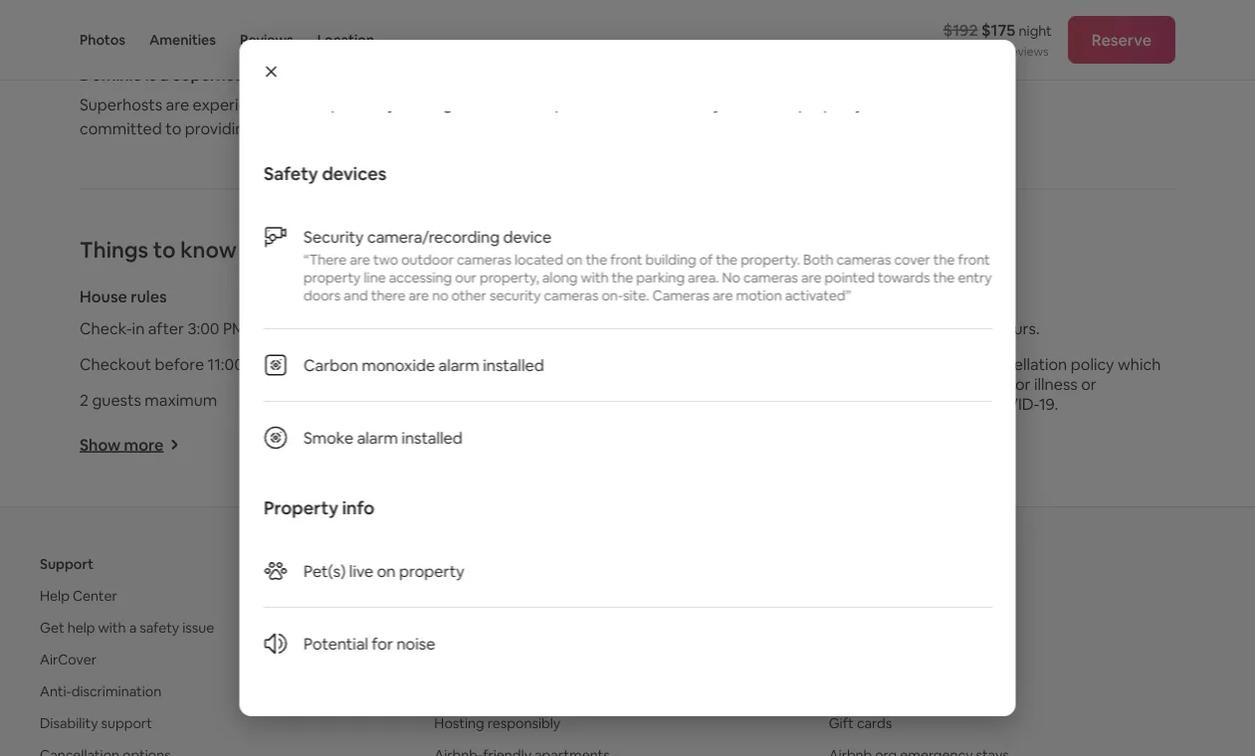 Task type: locate. For each thing, give the bounding box(es) containing it.
show more
[[80, 435, 164, 455], [450, 435, 534, 455]]

carbon
[[450, 355, 505, 375], [303, 355, 358, 375]]

entry
[[958, 269, 992, 287]]

device for security camera/recording device
[[650, 319, 699, 339]]

device up located
[[503, 227, 551, 247]]

1 vertical spatial to
[[153, 236, 176, 264]]

0 vertical spatial installed
[[483, 355, 544, 375]]

safety down great
[[263, 162, 318, 186]]

1 vertical spatial camera/recording
[[514, 319, 647, 339]]

security inside 'security camera/recording device "there are two outdoor cameras located on the front building of the property. both cameras cover the front property line accessing our property, along with the parking area. no cameras are pointed towards the entry doors and there are no other security cameras on-site. cameras are motion activated"'
[[303, 227, 363, 247]]

1 horizontal spatial cancellation
[[979, 355, 1068, 375]]

to left providing
[[166, 119, 181, 139]]

show more button for guests
[[80, 435, 180, 455]]

1 monoxide from the left
[[509, 355, 582, 375]]

show down 2
[[80, 435, 121, 455]]

photos
[[80, 31, 125, 49]]

0 vertical spatial smoke
[[450, 390, 500, 411]]

1 horizontal spatial front
[[958, 251, 990, 269]]

help center
[[40, 587, 117, 605]]

monoxide for carbon monoxide alarm
[[509, 355, 582, 375]]

superhost
[[172, 65, 250, 85]]

1 vertical spatial safety
[[450, 287, 499, 307]]

2
[[80, 390, 89, 411]]

0 horizontal spatial carbon
[[303, 355, 358, 375]]

0 vertical spatial policy
[[919, 287, 964, 307]]

1 horizontal spatial your
[[713, 93, 746, 114]]

hosting resources
[[435, 651, 550, 669]]

your inside safety & property dialog
[[713, 93, 746, 114]]

you
[[928, 374, 955, 395]]

0 horizontal spatial camera/recording
[[367, 227, 499, 247]]

property down located
[[517, 287, 584, 307]]

hosting responsibly link
[[435, 715, 561, 732]]

on right located
[[566, 251, 582, 269]]

your left lead!
[[182, 19, 215, 39]]

cameras
[[652, 287, 709, 305]]

2 show from the left
[[450, 435, 491, 455]]

smoke alarm
[[450, 390, 545, 411]]

by up the guests.
[[377, 93, 395, 114]]

1 horizontal spatial smoke
[[450, 390, 500, 411]]

no
[[432, 287, 448, 305]]

hosting responsibly
[[435, 715, 561, 732]]

0 vertical spatial property.
[[798, 93, 866, 114]]

security down other
[[450, 319, 511, 339]]

0 horizontal spatial policy
[[919, 287, 964, 307]]

monoxide down security camera/recording device
[[509, 355, 582, 375]]

0 horizontal spatial with
[[98, 619, 126, 637]]

hosting left resources
[[435, 651, 485, 669]]

security up "there
[[303, 227, 363, 247]]

and
[[343, 287, 368, 305]]

avoid
[[263, 93, 305, 114]]

0 horizontal spatial more
[[124, 435, 164, 455]]

carbon for carbon monoxide alarm installed
[[303, 355, 358, 375]]

0 horizontal spatial by
[[377, 93, 395, 114]]

with right 'along'
[[581, 269, 608, 287]]

camera/recording down the on- at the top left of the page
[[514, 319, 647, 339]]

1 hosting from the top
[[435, 556, 486, 574]]

1 vertical spatial security
[[450, 319, 511, 339]]

property left "line"
[[303, 269, 360, 287]]

carbon monoxide alarm
[[450, 355, 626, 375]]

for down rated
[[342, 119, 363, 139]]

help center link
[[40, 587, 117, 605]]

safety inside dialog
[[263, 162, 318, 186]]

cover
[[894, 251, 930, 269]]

with right help
[[98, 619, 126, 637]]

1 horizontal spatial show more button
[[450, 435, 550, 455]]

review the host's full cancellation policy which applies even if you cancel for illness or disruptions caused by covid-19.
[[821, 355, 1161, 415]]

disability
[[40, 715, 98, 732]]

alarm down carbon monoxide alarm
[[504, 390, 545, 411]]

0 vertical spatial a
[[160, 65, 169, 85]]

cameras right no
[[743, 269, 798, 287]]

$192 $175 night 25 reviews
[[944, 19, 1052, 59]]

on right live
[[377, 561, 395, 582]]

smoke for smoke alarm
[[450, 390, 500, 411]]

location button
[[317, 0, 375, 80]]

who
[[425, 95, 456, 115]]

1 horizontal spatial camera/recording
[[514, 319, 647, 339]]

cameras up the cancellation
[[836, 251, 891, 269]]

hours.
[[996, 319, 1040, 339]]

camera/recording up outdoor
[[367, 227, 499, 247]]

your
[[182, 19, 215, 39], [713, 93, 746, 114]]

0 horizontal spatial show more
[[80, 435, 164, 455]]

checkout
[[80, 355, 151, 375]]

1 horizontal spatial on
[[566, 251, 582, 269]]

1 horizontal spatial monoxide
[[509, 355, 582, 375]]

security for security camera/recording device
[[450, 319, 511, 339]]

device
[[503, 227, 551, 247], [650, 319, 699, 339]]

0 vertical spatial device
[[503, 227, 551, 247]]

safety & property dialog
[[239, 40, 1016, 717]]

1 horizontal spatial with
[[581, 269, 608, 287]]

camera/recording for security camera/recording device "there are two outdoor cameras located on the front building of the property. both cameras cover the front property line accessing our property, along with the parking area. no cameras are pointed towards the entry doors and there are no other security cameras on-site. cameras are motion activated"
[[367, 227, 499, 247]]

security camera/recording device
[[450, 319, 699, 339]]

0 vertical spatial with
[[581, 269, 608, 287]]

accessing
[[389, 269, 452, 287]]

0 vertical spatial hosting
[[435, 556, 486, 574]]

your right about
[[713, 93, 746, 114]]

property,
[[479, 269, 539, 287]]

installed
[[483, 355, 544, 375], [401, 428, 462, 448]]

0 horizontal spatial smoke
[[303, 428, 353, 448]]

get help with a safety issue
[[40, 619, 214, 637]]

anti-
[[40, 683, 71, 701]]

0 horizontal spatial property
[[303, 269, 360, 287]]

front up the site.
[[610, 251, 642, 269]]

show more button down guests on the bottom
[[80, 435, 180, 455]]

on inside 'security camera/recording device "there are two outdoor cameras located on the front building of the property. both cameras cover the front property line accessing our property, along with the parking area. no cameras are pointed towards the entry doors and there are no other security cameras on-site. cameras are motion activated"'
[[566, 251, 582, 269]]

gift cards
[[829, 715, 893, 732]]

more down 2 guests maximum
[[124, 435, 164, 455]]

0 horizontal spatial a
[[129, 619, 137, 637]]

show more down smoke alarm
[[450, 435, 534, 455]]

free
[[821, 319, 853, 339]]

1 carbon from the left
[[450, 355, 505, 375]]

review
[[821, 355, 873, 375]]

&
[[502, 287, 513, 307]]

1 horizontal spatial property
[[399, 561, 464, 582]]

0 horizontal spatial on
[[377, 561, 395, 582]]

am
[[247, 355, 272, 375]]

property right live
[[399, 561, 464, 582]]

the
[[585, 251, 607, 269], [716, 251, 737, 269], [933, 251, 955, 269], [611, 269, 633, 287], [933, 269, 955, 287], [877, 355, 901, 375]]

1 horizontal spatial show
[[450, 435, 491, 455]]

avoid surprises by looking over these important details about your host's property.
[[263, 93, 866, 114]]

hosting for hosting resources
[[435, 651, 485, 669]]

1 horizontal spatial security
[[450, 319, 511, 339]]

show down smoke alarm
[[450, 435, 491, 455]]

maximum
[[145, 390, 217, 411]]

policy left which
[[1071, 355, 1115, 375]]

smoke inside safety & property dialog
[[303, 428, 353, 448]]

cancellation down hours.
[[979, 355, 1068, 375]]

are left two on the top of the page
[[349, 251, 370, 269]]

carbon down doors
[[303, 355, 358, 375]]

a inside dominic is a superhost superhosts are experienced, highly rated hosts who are committed to providing great stays for guests.
[[160, 65, 169, 85]]

1 vertical spatial cancellation
[[979, 355, 1068, 375]]

smoke up property info at the left bottom
[[303, 428, 353, 448]]

guests.
[[367, 119, 419, 139]]

alarm
[[585, 355, 626, 375], [438, 355, 479, 375], [504, 390, 545, 411], [357, 428, 398, 448]]

1 vertical spatial device
[[650, 319, 699, 339]]

2 guests maximum
[[80, 390, 217, 411]]

rules
[[131, 287, 167, 307]]

guests
[[92, 390, 141, 411]]

2 vertical spatial hosting
[[435, 715, 485, 732]]

0 vertical spatial on
[[566, 251, 582, 269]]

device down 'cameras'
[[650, 319, 699, 339]]

0 vertical spatial security
[[303, 227, 363, 247]]

check-in after 3:00 pm
[[80, 319, 245, 339]]

show more button down smoke alarm
[[450, 435, 550, 455]]

property. up "motion"
[[741, 251, 800, 269]]

hosting up noise
[[435, 556, 486, 574]]

1 vertical spatial hosting
[[435, 651, 485, 669]]

no
[[722, 269, 740, 287]]

safety left &
[[450, 287, 499, 307]]

for left 19. at the bottom right of page
[[1010, 374, 1031, 395]]

follow
[[134, 19, 179, 39]]

monoxide down there
[[362, 355, 435, 375]]

policy inside review the host's full cancellation policy which applies even if you cancel for illness or disruptions caused by covid-19.
[[1071, 355, 1115, 375]]

carbon for carbon monoxide alarm
[[450, 355, 505, 375]]

0 horizontal spatial cancellation
[[857, 319, 945, 339]]

1 horizontal spatial by
[[962, 394, 981, 415]]

1 vertical spatial property.
[[741, 251, 800, 269]]

a left safety
[[129, 619, 137, 637]]

0 vertical spatial to
[[166, 119, 181, 139]]

front right cover
[[958, 251, 990, 269]]

superhosts
[[80, 95, 162, 115]]

0 horizontal spatial front
[[610, 251, 642, 269]]

show more button
[[80, 435, 180, 455], [450, 435, 550, 455]]

more down smoke alarm
[[495, 435, 534, 455]]

before
[[155, 355, 204, 375]]

by right you
[[962, 394, 981, 415]]

monoxide for carbon monoxide alarm installed
[[362, 355, 435, 375]]

on
[[566, 251, 582, 269], [377, 561, 395, 582]]

smoke down carbon monoxide alarm installed
[[450, 390, 500, 411]]

0 vertical spatial camera/recording
[[367, 227, 499, 247]]

device inside 'security camera/recording device "there are two outdoor cameras located on the front building of the property. both cameras cover the front property line accessing our property, along with the parking area. no cameras are pointed towards the entry doors and there are no other security cameras on-site. cameras are motion activated"'
[[503, 227, 551, 247]]

we will follow your lead!
[[80, 19, 253, 39]]

carbon up smoke alarm
[[450, 355, 505, 375]]

1 show more button from the left
[[80, 435, 180, 455]]

issue
[[182, 619, 214, 637]]

1 vertical spatial smoke
[[303, 428, 353, 448]]

safety
[[140, 619, 179, 637]]

are left no
[[408, 287, 429, 305]]

show more down guests on the bottom
[[80, 435, 164, 455]]

the up the on- at the top left of the page
[[585, 251, 607, 269]]

1 vertical spatial by
[[962, 394, 981, 415]]

pointed
[[825, 269, 875, 287]]

of
[[699, 251, 713, 269]]

the left if on the right of page
[[877, 355, 901, 375]]

0 horizontal spatial show more button
[[80, 435, 180, 455]]

1 vertical spatial policy
[[1071, 355, 1115, 375]]

the right cover
[[933, 251, 955, 269]]

installed down carbon monoxide alarm installed
[[401, 428, 462, 448]]

11:00
[[208, 355, 244, 375]]

installed up smoke alarm
[[483, 355, 544, 375]]

more
[[124, 435, 164, 455], [495, 435, 534, 455]]

0 horizontal spatial device
[[503, 227, 551, 247]]

1 horizontal spatial a
[[160, 65, 169, 85]]

policy up free cancellation for 48 hours.
[[919, 287, 964, 307]]

camera/recording for security camera/recording device
[[514, 319, 647, 339]]

1 horizontal spatial safety
[[450, 287, 499, 307]]

for left noise
[[371, 634, 393, 654]]

2 show more button from the left
[[450, 435, 550, 455]]

2 hosting from the top
[[435, 651, 485, 669]]

to left know
[[153, 236, 176, 264]]

hosting left responsibly
[[435, 715, 485, 732]]

towards
[[878, 269, 930, 287]]

1 horizontal spatial carbon
[[450, 355, 505, 375]]

cancellation down cancellation policy
[[857, 319, 945, 339]]

is
[[145, 65, 157, 85]]

0 vertical spatial safety
[[263, 162, 318, 186]]

cameras up security camera/recording device
[[544, 287, 598, 305]]

hosting for hosting
[[435, 556, 486, 574]]

1 vertical spatial installed
[[401, 428, 462, 448]]

smoke for smoke alarm installed
[[303, 428, 353, 448]]

the right of
[[716, 251, 737, 269]]

2 monoxide from the left
[[362, 355, 435, 375]]

1 vertical spatial on
[[377, 561, 395, 582]]

details
[[614, 93, 663, 114]]

property info
[[263, 497, 374, 520]]

carbon inside safety & property dialog
[[303, 355, 358, 375]]

1 horizontal spatial device
[[650, 319, 699, 339]]

$192
[[944, 19, 978, 40]]

property. inside 'security camera/recording device "there are two outdoor cameras located on the front building of the property. both cameras cover the front property line accessing our property, along with the parking area. no cameras are pointed towards the entry doors and there are no other security cameras on-site. cameras are motion activated"'
[[741, 251, 800, 269]]

reserve button
[[1068, 16, 1176, 64]]

with
[[581, 269, 608, 287], [98, 619, 126, 637]]

0 horizontal spatial show
[[80, 435, 121, 455]]

important
[[537, 93, 611, 114]]

2 carbon from the left
[[303, 355, 358, 375]]

property. right host's
[[798, 93, 866, 114]]

camera/recording inside 'security camera/recording device "there are two outdoor cameras located on the front building of the property. both cameras cover the front property line accessing our property, along with the parking area. no cameras are pointed towards the entry doors and there are no other security cameras on-site. cameras are motion activated"'
[[367, 227, 499, 247]]

1 front from the left
[[610, 251, 642, 269]]

a right 'is'
[[160, 65, 169, 85]]

about
[[666, 93, 710, 114]]

doors
[[303, 287, 340, 305]]

0 horizontal spatial your
[[182, 19, 215, 39]]

safety for safety & property
[[450, 287, 499, 307]]

1 horizontal spatial show more
[[450, 435, 534, 455]]

1 vertical spatial your
[[713, 93, 746, 114]]

0 horizontal spatial security
[[303, 227, 363, 247]]

1 horizontal spatial more
[[495, 435, 534, 455]]

by inside safety & property dialog
[[377, 93, 395, 114]]

rated
[[339, 95, 378, 115]]

monoxide inside safety & property dialog
[[362, 355, 435, 375]]

0 vertical spatial your
[[182, 19, 215, 39]]

1 horizontal spatial policy
[[1071, 355, 1115, 375]]

0 horizontal spatial safety
[[263, 162, 318, 186]]

pet(s)
[[303, 561, 345, 582]]

to inside dominic is a superhost superhosts are experienced, highly rated hosts who are committed to providing great stays for guests.
[[166, 119, 181, 139]]

0 vertical spatial by
[[377, 93, 395, 114]]

cards
[[857, 715, 893, 732]]

checkout before 11:00 am
[[80, 355, 272, 375]]

3 hosting from the top
[[435, 715, 485, 732]]

0 horizontal spatial monoxide
[[362, 355, 435, 375]]



Task type: describe. For each thing, give the bounding box(es) containing it.
2 show more from the left
[[450, 435, 534, 455]]

with inside 'security camera/recording device "there are two outdoor cameras located on the front building of the property. both cameras cover the front property line accessing our property, along with the parking area. no cameras are pointed towards the entry doors and there are no other security cameras on-site. cameras are motion activated"'
[[581, 269, 608, 287]]

alarm down security camera/recording device
[[585, 355, 626, 375]]

1 horizontal spatial installed
[[483, 355, 544, 375]]

1 show more from the left
[[80, 435, 164, 455]]

things to know
[[80, 236, 237, 264]]

stays
[[301, 119, 338, 139]]

our
[[455, 269, 476, 287]]

devices
[[322, 162, 386, 186]]

get
[[40, 619, 64, 637]]

safety & property
[[450, 287, 584, 307]]

"there
[[303, 251, 346, 269]]

pet(s) live on property
[[303, 561, 464, 582]]

reviews
[[1007, 44, 1049, 59]]

center
[[73, 587, 117, 605]]

2 front from the left
[[958, 251, 990, 269]]

both
[[803, 251, 833, 269]]

the inside review the host's full cancellation policy which applies even if you cancel for illness or disruptions caused by covid-19.
[[877, 355, 901, 375]]

activated"
[[785, 287, 851, 305]]

carbon monoxide alarm installed
[[303, 355, 544, 375]]

we
[[80, 19, 104, 39]]

gift cards link
[[829, 715, 893, 732]]

2 horizontal spatial property
[[517, 287, 584, 307]]

1 vertical spatial a
[[129, 619, 137, 637]]

potential for noise
[[303, 634, 435, 654]]

are right who
[[460, 95, 483, 115]]

house rules
[[80, 287, 167, 307]]

are left "motion"
[[713, 287, 733, 305]]

alarm up smoke alarm
[[438, 355, 479, 375]]

0 vertical spatial cancellation
[[857, 319, 945, 339]]

for inside review the host's full cancellation policy which applies even if you cancel for illness or disruptions caused by covid-19.
[[1010, 374, 1031, 395]]

1 show from the left
[[80, 435, 121, 455]]

property inside 'security camera/recording device "there are two outdoor cameras located on the front building of the property. both cameras cover the front property line accessing our property, along with the parking area. no cameras are pointed towards the entry doors and there are no other security cameras on-site. cameras are motion activated"'
[[303, 269, 360, 287]]

along
[[542, 269, 578, 287]]

cancellation
[[821, 287, 915, 307]]

aircover
[[40, 651, 97, 669]]

1 vertical spatial with
[[98, 619, 126, 637]]

outdoor
[[401, 251, 454, 269]]

dominic is a superhost superhosts are experienced, highly rated hosts who are committed to providing great stays for guests.
[[80, 65, 483, 139]]

pm
[[223, 319, 245, 339]]

applies
[[821, 374, 873, 395]]

for left 48
[[949, 319, 970, 339]]

reviews button
[[240, 0, 294, 80]]

site.
[[623, 287, 649, 305]]

security camera/recording device "there are two outdoor cameras located on the front building of the property. both cameras cover the front property line accessing our property, along with the parking area. no cameras are pointed towards the entry doors and there are no other security cameras on-site. cameras are motion activated"
[[303, 227, 992, 305]]

noise
[[396, 634, 435, 654]]

if
[[915, 374, 925, 395]]

discrimination
[[71, 683, 162, 701]]

check-
[[80, 319, 132, 339]]

safety devices
[[263, 162, 386, 186]]

providing
[[185, 119, 254, 139]]

in
[[132, 319, 145, 339]]

covid-
[[984, 394, 1040, 415]]

over
[[456, 93, 489, 114]]

alarm up info
[[357, 428, 398, 448]]

hosting for hosting responsibly
[[435, 715, 485, 732]]

for inside dominic is a superhost superhosts are experienced, highly rated hosts who are committed to providing great stays for guests.
[[342, 119, 363, 139]]

amenities
[[149, 31, 216, 49]]

help
[[67, 619, 95, 637]]

show more button for alarm
[[450, 435, 550, 455]]

illness
[[1035, 374, 1078, 395]]

safety for safety devices
[[263, 162, 318, 186]]

resources
[[488, 651, 550, 669]]

are down superhost
[[166, 95, 189, 115]]

on-
[[601, 287, 623, 305]]

cancel
[[959, 374, 1006, 395]]

experienced,
[[193, 95, 288, 115]]

help
[[40, 587, 70, 605]]

0 horizontal spatial installed
[[401, 428, 462, 448]]

which
[[1118, 355, 1161, 375]]

live
[[349, 561, 373, 582]]

other
[[451, 287, 486, 305]]

will
[[107, 19, 131, 39]]

for inside safety & property dialog
[[371, 634, 393, 654]]

these
[[492, 93, 533, 114]]

host's
[[905, 355, 950, 375]]

1 more from the left
[[124, 435, 164, 455]]

free cancellation for 48 hours.
[[821, 319, 1040, 339]]

even
[[877, 374, 912, 395]]

there
[[371, 287, 405, 305]]

cancellation inside review the host's full cancellation policy which applies even if you cancel for illness or disruptions caused by covid-19.
[[979, 355, 1068, 375]]

line
[[363, 269, 386, 287]]

cameras up other
[[457, 251, 511, 269]]

dominic
[[80, 65, 142, 85]]

disability support link
[[40, 715, 152, 732]]

motion
[[736, 287, 782, 305]]

are left pointed
[[801, 269, 821, 287]]

potential
[[303, 634, 368, 654]]

25
[[991, 44, 1005, 59]]

info
[[342, 497, 374, 520]]

caused
[[906, 394, 959, 415]]

device for security camera/recording device "there are two outdoor cameras located on the front building of the property. both cameras cover the front property line accessing our property, along with the parking area. no cameras are pointed towards the entry doors and there are no other security cameras on-site. cameras are motion activated"
[[503, 227, 551, 247]]

located
[[514, 251, 563, 269]]

48
[[974, 319, 992, 339]]

know
[[180, 236, 237, 264]]

$175
[[982, 19, 1016, 40]]

support
[[40, 556, 94, 574]]

surprises
[[308, 93, 374, 114]]

lead!
[[218, 19, 253, 39]]

full
[[954, 355, 976, 375]]

2 more from the left
[[495, 435, 534, 455]]

the left entry
[[933, 269, 955, 287]]

highly
[[292, 95, 335, 115]]

security for security camera/recording device "there are two outdoor cameras located on the front building of the property. both cameras cover the front property line accessing our property, along with the parking area. no cameras are pointed towards the entry doors and there are no other security cameras on-site. cameras are motion activated"
[[303, 227, 363, 247]]

anti-discrimination
[[40, 683, 162, 701]]

the left "parking" at the top right of page
[[611, 269, 633, 287]]

by inside review the host's full cancellation policy which applies even if you cancel for illness or disruptions caused by covid-19.
[[962, 394, 981, 415]]

reserve
[[1092, 29, 1152, 50]]

great
[[258, 119, 297, 139]]

house
[[80, 287, 127, 307]]



Task type: vqa. For each thing, say whether or not it's contained in the screenshot.
Hosting's Hosting
yes



